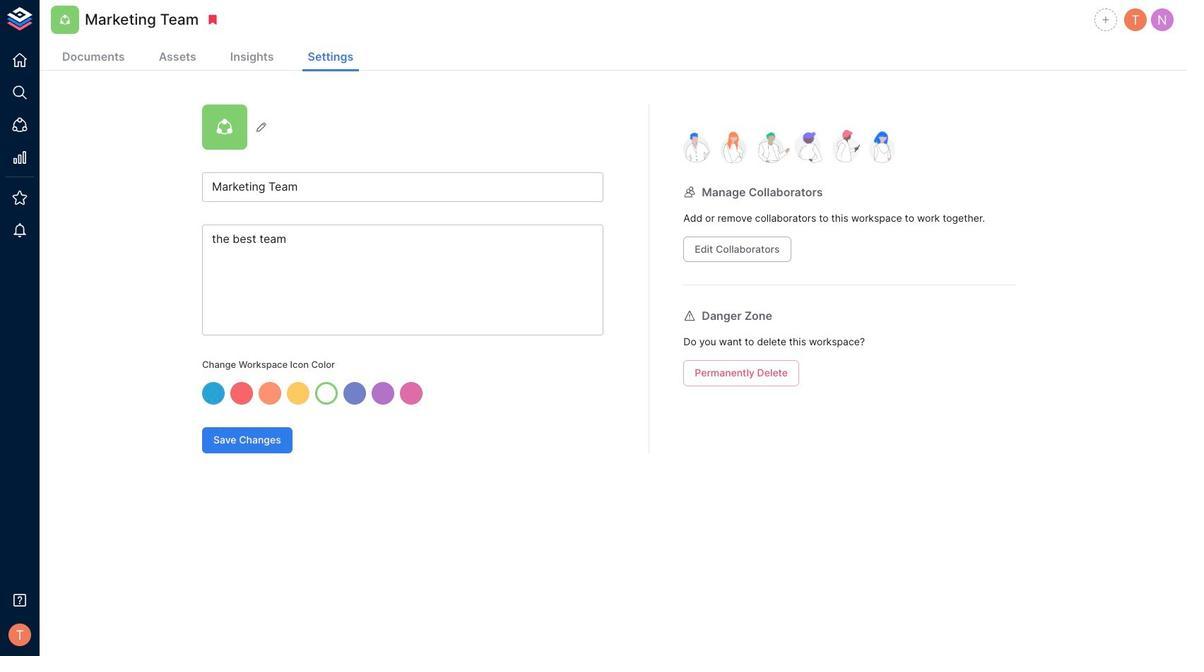 Task type: describe. For each thing, give the bounding box(es) containing it.
remove bookmark image
[[207, 13, 219, 26]]

Workspace notes are visible to all members and guests. text field
[[202, 225, 604, 336]]



Task type: vqa. For each thing, say whether or not it's contained in the screenshot.
'Favorite' icon
no



Task type: locate. For each thing, give the bounding box(es) containing it.
Workspace Name text field
[[202, 173, 604, 202]]



